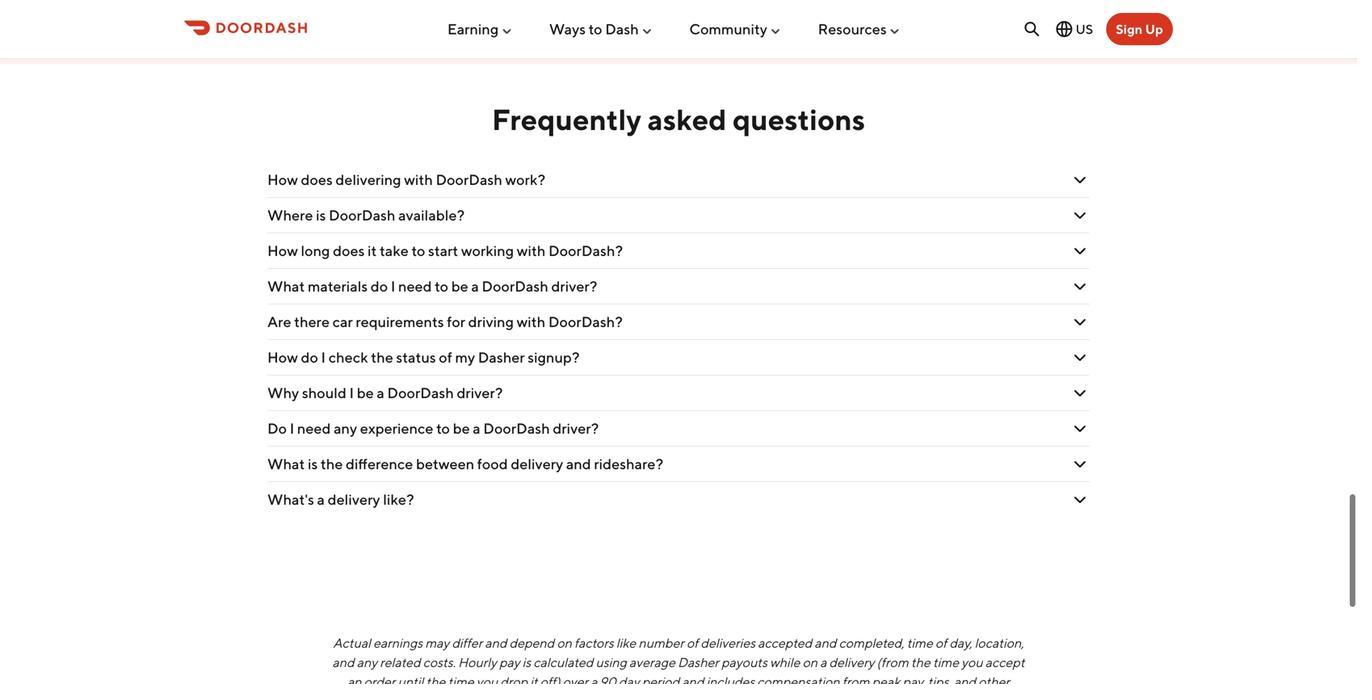 Task type: locate. For each thing, give the bounding box(es) containing it.
1 chevron down image from the top
[[1070, 206, 1090, 225]]

the
[[371, 349, 393, 366], [321, 455, 343, 473], [911, 655, 930, 670], [426, 674, 445, 684]]

chevron down image for be
[[1070, 277, 1090, 296]]

why
[[267, 384, 299, 401]]

0 vertical spatial does
[[301, 171, 333, 188]]

is inside actual earnings may differ and depend on factors like number of deliveries accepted and completed, time of day, location, and any related costs. hourly pay is calculated using average dasher payouts while on a delivery (from the time you accept an order until the time you drop it off) over a 90 day period and includes compensation from peak pay, tips, and oth
[[522, 655, 531, 670]]

0 vertical spatial what
[[267, 277, 305, 295]]

be
[[451, 277, 468, 295], [357, 384, 374, 401], [453, 420, 470, 437]]

3 chevron down image from the top
[[1070, 277, 1090, 296]]

and up the an
[[332, 655, 354, 670]]

chevron down image for signup?
[[1070, 348, 1090, 367]]

1 horizontal spatial do
[[371, 277, 388, 295]]

do
[[371, 277, 388, 295], [301, 349, 318, 366]]

delivering
[[336, 171, 401, 188]]

(from
[[877, 655, 909, 670]]

location,
[[975, 635, 1024, 651]]

1 how from the top
[[267, 171, 298, 188]]

sign up
[[1116, 21, 1163, 37]]

is for what
[[308, 455, 318, 473]]

2 vertical spatial chevron down image
[[1070, 419, 1090, 438]]

2 what from the top
[[267, 455, 305, 473]]

while
[[770, 655, 800, 670]]

doordash
[[436, 171, 502, 188], [329, 206, 395, 224], [482, 277, 548, 295], [387, 384, 454, 401], [483, 420, 550, 437]]

an
[[347, 674, 362, 684]]

1 vertical spatial any
[[357, 655, 377, 670]]

and up pay
[[485, 635, 507, 651]]

car
[[333, 313, 353, 330]]

does right long
[[333, 242, 365, 259]]

and
[[566, 455, 591, 473], [485, 635, 507, 651], [815, 635, 837, 651], [332, 655, 354, 670], [682, 674, 704, 684], [954, 674, 976, 684]]

0 horizontal spatial you
[[476, 674, 498, 684]]

does up where
[[301, 171, 333, 188]]

you
[[961, 655, 983, 670], [476, 674, 498, 684]]

0 horizontal spatial of
[[439, 349, 452, 366]]

driver? up the rideshare?
[[553, 420, 599, 437]]

1 vertical spatial on
[[803, 655, 818, 670]]

a right what's
[[317, 491, 325, 508]]

2 vertical spatial how
[[267, 349, 298, 366]]

what
[[267, 277, 305, 295], [267, 455, 305, 473]]

completed,
[[839, 635, 904, 651]]

2 how from the top
[[267, 242, 298, 259]]

is right pay
[[522, 655, 531, 670]]

1 vertical spatial doordash?
[[548, 313, 623, 330]]

a
[[471, 277, 479, 295], [377, 384, 384, 401], [473, 420, 480, 437], [317, 491, 325, 508], [820, 655, 827, 670], [591, 674, 597, 684]]

how left long
[[267, 242, 298, 259]]

be up "for"
[[451, 277, 468, 295]]

1 vertical spatial time
[[933, 655, 959, 670]]

be up what is the difference between food delivery and rideshare?
[[453, 420, 470, 437]]

4 chevron down image from the top
[[1070, 312, 1090, 332]]

my
[[455, 349, 475, 366]]

1 vertical spatial driver?
[[457, 384, 503, 401]]

time up tips,
[[933, 655, 959, 670]]

0 vertical spatial doordash?
[[549, 242, 623, 259]]

2 vertical spatial be
[[453, 420, 470, 437]]

6 chevron down image from the top
[[1070, 454, 1090, 474]]

chevron down image for driver?
[[1070, 383, 1090, 403]]

0 vertical spatial on
[[557, 635, 572, 651]]

to left dash
[[589, 20, 602, 38]]

a up compensation
[[820, 655, 827, 670]]

are there car requirements for driving with doordash?
[[267, 313, 623, 330]]

us
[[1076, 21, 1093, 37]]

to
[[589, 20, 602, 38], [412, 242, 425, 259], [435, 277, 448, 295], [436, 420, 450, 437]]

2 vertical spatial driver?
[[553, 420, 599, 437]]

do down there
[[301, 349, 318, 366]]

1 horizontal spatial of
[[687, 635, 698, 651]]

0 horizontal spatial do
[[301, 349, 318, 366]]

hourly
[[458, 655, 497, 670]]

do
[[267, 420, 287, 437]]

1 vertical spatial dasher
[[678, 655, 719, 670]]

3 chevron down image from the top
[[1070, 419, 1090, 438]]

with right driving
[[517, 313, 546, 330]]

to for take
[[412, 242, 425, 259]]

any inside actual earnings may differ and depend on factors like number of deliveries accepted and completed, time of day, location, and any related costs. hourly pay is calculated using average dasher payouts while on a delivery (from the time you accept an order until the time you drop it off) over a 90 day period and includes compensation from peak pay, tips, and oth
[[357, 655, 377, 670]]

1 vertical spatial it
[[530, 674, 538, 684]]

of left my
[[439, 349, 452, 366]]

a down working
[[471, 277, 479, 295]]

1 horizontal spatial does
[[333, 242, 365, 259]]

how for how does delivering with doordash work?
[[267, 171, 298, 188]]

driver? up the signup?
[[551, 277, 597, 295]]

1 horizontal spatial it
[[530, 674, 538, 684]]

order
[[364, 674, 395, 684]]

a up what is the difference between food delivery and rideshare?
[[473, 420, 480, 437]]

0 vertical spatial time
[[907, 635, 933, 651]]

experience
[[360, 420, 433, 437]]

dasher right my
[[478, 349, 525, 366]]

2 horizontal spatial of
[[935, 635, 947, 651]]

2 horizontal spatial delivery
[[829, 655, 875, 670]]

i down take
[[391, 277, 395, 295]]

delivery down difference
[[328, 491, 380, 508]]

0 vertical spatial you
[[961, 655, 983, 670]]

does
[[301, 171, 333, 188], [333, 242, 365, 259]]

3 how from the top
[[267, 349, 298, 366]]

1 vertical spatial how
[[267, 242, 298, 259]]

driver?
[[551, 277, 597, 295], [457, 384, 503, 401], [553, 420, 599, 437]]

1 horizontal spatial dasher
[[678, 655, 719, 670]]

to right take
[[412, 242, 425, 259]]

delivery up from
[[829, 655, 875, 670]]

of
[[439, 349, 452, 366], [687, 635, 698, 651], [935, 635, 947, 651]]

globe line image
[[1055, 19, 1074, 39]]

0 vertical spatial it
[[368, 242, 377, 259]]

1 what from the top
[[267, 277, 305, 295]]

any
[[334, 420, 357, 437], [357, 655, 377, 670]]

1 vertical spatial you
[[476, 674, 498, 684]]

ways to dash
[[549, 20, 639, 38]]

on up calculated in the bottom of the page
[[557, 635, 572, 651]]

a up experience
[[377, 384, 384, 401]]

are
[[267, 313, 291, 330]]

0 vertical spatial be
[[451, 277, 468, 295]]

average
[[629, 655, 675, 670]]

driver? down my
[[457, 384, 503, 401]]

delivery right food
[[511, 455, 563, 473]]

0 vertical spatial delivery
[[511, 455, 563, 473]]

there
[[294, 313, 330, 330]]

1 horizontal spatial you
[[961, 655, 983, 670]]

0 vertical spatial chevron down image
[[1070, 170, 1090, 189]]

resources
[[818, 20, 887, 38]]

2 chevron down image from the top
[[1070, 241, 1090, 261]]

working
[[461, 242, 514, 259]]

do down take
[[371, 277, 388, 295]]

sign up button
[[1106, 13, 1173, 45]]

chevron down image
[[1070, 170, 1090, 189], [1070, 348, 1090, 367], [1070, 419, 1090, 438]]

0 vertical spatial how
[[267, 171, 298, 188]]

tips,
[[928, 674, 952, 684]]

1 vertical spatial is
[[308, 455, 318, 473]]

0 horizontal spatial delivery
[[328, 491, 380, 508]]

of left day,
[[935, 635, 947, 651]]

ways
[[549, 20, 586, 38]]

2 vertical spatial delivery
[[829, 655, 875, 670]]

to up the between
[[436, 420, 450, 437]]

it
[[368, 242, 377, 259], [530, 674, 538, 684]]

what up what's
[[267, 455, 305, 473]]

you down the hourly
[[476, 674, 498, 684]]

food
[[477, 455, 508, 473]]

doordash down how do i check the status of my dasher signup?
[[387, 384, 454, 401]]

take
[[380, 242, 409, 259]]

related
[[380, 655, 421, 670]]

i
[[391, 277, 395, 295], [321, 349, 326, 366], [349, 384, 354, 401], [290, 420, 294, 437]]

1 horizontal spatial on
[[803, 655, 818, 670]]

like?
[[383, 491, 414, 508]]

is right where
[[316, 206, 326, 224]]

a left 90
[[591, 674, 597, 684]]

1 vertical spatial what
[[267, 455, 305, 473]]

you down day,
[[961, 655, 983, 670]]

i left the check
[[321, 349, 326, 366]]

what is the difference between food delivery and rideshare?
[[267, 455, 663, 473]]

0 horizontal spatial dasher
[[478, 349, 525, 366]]

1 vertical spatial need
[[297, 420, 331, 437]]

any down the should
[[334, 420, 357, 437]]

difference
[[346, 455, 413, 473]]

delivery inside actual earnings may differ and depend on factors like number of deliveries accepted and completed, time of day, location, and any related costs. hourly pay is calculated using average dasher payouts while on a delivery (from the time you accept an order until the time you drop it off) over a 90 day period and includes compensation from peak pay, tips, and oth
[[829, 655, 875, 670]]

using
[[596, 655, 627, 670]]

dasher down deliveries
[[678, 655, 719, 670]]

how up why
[[267, 349, 298, 366]]

where is doordash available?
[[267, 206, 465, 224]]

on up compensation
[[803, 655, 818, 670]]

time down the hourly
[[448, 674, 474, 684]]

0 vertical spatial is
[[316, 206, 326, 224]]

and right the accepted
[[815, 635, 837, 651]]

time up (from
[[907, 635, 933, 651]]

it left take
[[368, 242, 377, 259]]

how
[[267, 171, 298, 188], [267, 242, 298, 259], [267, 349, 298, 366]]

time
[[907, 635, 933, 651], [933, 655, 959, 670], [448, 674, 474, 684]]

2 vertical spatial time
[[448, 674, 474, 684]]

it left "off)" on the left
[[530, 674, 538, 684]]

1 vertical spatial chevron down image
[[1070, 348, 1090, 367]]

need right do
[[297, 420, 331, 437]]

0 vertical spatial driver?
[[551, 277, 597, 295]]

to inside "link"
[[589, 20, 602, 38]]

with
[[404, 171, 433, 188], [517, 242, 546, 259], [517, 313, 546, 330]]

it inside actual earnings may differ and depend on factors like number of deliveries accepted and completed, time of day, location, and any related costs. hourly pay is calculated using average dasher payouts while on a delivery (from the time you accept an order until the time you drop it off) over a 90 day period and includes compensation from peak pay, tips, and oth
[[530, 674, 538, 684]]

off)
[[540, 674, 560, 684]]

chevron down image
[[1070, 206, 1090, 225], [1070, 241, 1090, 261], [1070, 277, 1090, 296], [1070, 312, 1090, 332], [1070, 383, 1090, 403], [1070, 454, 1090, 474], [1070, 490, 1090, 509]]

delivery
[[511, 455, 563, 473], [328, 491, 380, 508], [829, 655, 875, 670]]

2 vertical spatial is
[[522, 655, 531, 670]]

to down start
[[435, 277, 448, 295]]

how up where
[[267, 171, 298, 188]]

is up what's
[[308, 455, 318, 473]]

to for experience
[[436, 420, 450, 437]]

2 chevron down image from the top
[[1070, 348, 1090, 367]]

of right number
[[687, 635, 698, 651]]

what up are
[[267, 277, 305, 295]]

driver? for what materials do i need to be a doordash driver?
[[551, 277, 597, 295]]

need up requirements
[[398, 277, 432, 295]]

0 vertical spatial need
[[398, 277, 432, 295]]

with up available?
[[404, 171, 433, 188]]

any up the an
[[357, 655, 377, 670]]

with right working
[[517, 242, 546, 259]]

over
[[563, 674, 588, 684]]

5 chevron down image from the top
[[1070, 383, 1090, 403]]

be down the check
[[357, 384, 374, 401]]

should
[[302, 384, 347, 401]]



Task type: vqa. For each thing, say whether or not it's contained in the screenshot.
Become a Dasher link
no



Task type: describe. For each thing, give the bounding box(es) containing it.
how for how long does it take to start working with doordash?
[[267, 242, 298, 259]]

1 horizontal spatial need
[[398, 277, 432, 295]]

rideshare?
[[594, 455, 663, 473]]

how long does it take to start working with doordash?
[[267, 242, 623, 259]]

where
[[267, 206, 313, 224]]

the up pay,
[[911, 655, 930, 670]]

frequently
[[492, 102, 642, 137]]

from
[[842, 674, 870, 684]]

available?
[[398, 206, 465, 224]]

earnings
[[373, 635, 423, 651]]

1 horizontal spatial delivery
[[511, 455, 563, 473]]

and left the rideshare?
[[566, 455, 591, 473]]

how do i check the status of my dasher signup?
[[267, 349, 580, 366]]

0 horizontal spatial need
[[297, 420, 331, 437]]

1 vertical spatial does
[[333, 242, 365, 259]]

start
[[428, 242, 458, 259]]

community
[[689, 20, 767, 38]]

why should i be a doordash driver?
[[267, 384, 503, 401]]

long
[[301, 242, 330, 259]]

depend
[[509, 635, 554, 651]]

what's a delivery like?
[[267, 491, 414, 508]]

dash
[[605, 20, 639, 38]]

costs.
[[423, 655, 456, 670]]

1 vertical spatial delivery
[[328, 491, 380, 508]]

number
[[638, 635, 684, 651]]

what for what is the difference between food delivery and rideshare?
[[267, 455, 305, 473]]

i right do
[[290, 420, 294, 437]]

doordash down delivering
[[329, 206, 395, 224]]

drop
[[500, 674, 528, 684]]

differ
[[452, 635, 482, 651]]

deliveries
[[701, 635, 755, 651]]

questions
[[733, 102, 865, 137]]

0 horizontal spatial on
[[557, 635, 572, 651]]

community link
[[689, 14, 782, 44]]

materials
[[308, 277, 368, 295]]

1 vertical spatial do
[[301, 349, 318, 366]]

day,
[[949, 635, 972, 651]]

what materials do i need to be a doordash driver?
[[267, 277, 597, 295]]

1 vertical spatial be
[[357, 384, 374, 401]]

7 chevron down image from the top
[[1070, 490, 1090, 509]]

ways to dash link
[[549, 14, 653, 44]]

what's
[[267, 491, 314, 508]]

pay,
[[903, 674, 925, 684]]

earning link
[[447, 14, 513, 44]]

how does delivering with doordash work?
[[267, 171, 545, 188]]

i right the should
[[349, 384, 354, 401]]

work?
[[505, 171, 545, 188]]

what for what materials do i need to be a doordash driver?
[[267, 277, 305, 295]]

factors
[[574, 635, 614, 651]]

0 horizontal spatial it
[[368, 242, 377, 259]]

chevron down image for with
[[1070, 312, 1090, 332]]

requirements
[[356, 313, 444, 330]]

earning
[[447, 20, 499, 38]]

accept
[[985, 655, 1025, 670]]

day
[[619, 674, 640, 684]]

0 vertical spatial any
[[334, 420, 357, 437]]

2 vertical spatial with
[[517, 313, 546, 330]]

90
[[600, 674, 616, 684]]

up
[[1145, 21, 1163, 37]]

check
[[329, 349, 368, 366]]

compensation
[[757, 674, 840, 684]]

chevron down image for driver?
[[1070, 419, 1090, 438]]

is for where
[[316, 206, 326, 224]]

chevron down image for start
[[1070, 241, 1090, 261]]

for
[[447, 313, 465, 330]]

the right the check
[[371, 349, 393, 366]]

until
[[398, 674, 424, 684]]

frequently asked questions
[[492, 102, 865, 137]]

and right tips,
[[954, 674, 976, 684]]

sign
[[1116, 21, 1143, 37]]

pay
[[499, 655, 520, 670]]

0 horizontal spatial does
[[301, 171, 333, 188]]

1 chevron down image from the top
[[1070, 170, 1090, 189]]

between
[[416, 455, 474, 473]]

chevron down image for delivery
[[1070, 454, 1090, 474]]

signup?
[[528, 349, 580, 366]]

doordash up driving
[[482, 277, 548, 295]]

payouts
[[721, 655, 767, 670]]

driving
[[468, 313, 514, 330]]

0 vertical spatial dasher
[[478, 349, 525, 366]]

and right period
[[682, 674, 704, 684]]

asked
[[647, 102, 727, 137]]

may
[[425, 635, 449, 651]]

the down costs.
[[426, 674, 445, 684]]

resources link
[[818, 14, 901, 44]]

0 vertical spatial do
[[371, 277, 388, 295]]

be for need
[[451, 277, 468, 295]]

calculated
[[533, 655, 593, 670]]

driver? for do i need any experience to be a doordash driver?
[[553, 420, 599, 437]]

the up what's a delivery like? on the bottom of page
[[321, 455, 343, 473]]

doordash up food
[[483, 420, 550, 437]]

how for how do i check the status of my dasher signup?
[[267, 349, 298, 366]]

status
[[396, 349, 436, 366]]

doordash up available?
[[436, 171, 502, 188]]

be for experience
[[453, 420, 470, 437]]

period
[[642, 674, 680, 684]]

like
[[616, 635, 636, 651]]

includes
[[706, 674, 755, 684]]

actual earnings may differ and depend on factors like number of deliveries accepted and completed, time of day, location, and any related costs. hourly pay is calculated using average dasher payouts while on a delivery (from the time you accept an order until the time you drop it off) over a 90 day period and includes compensation from peak pay, tips, and oth
[[332, 635, 1025, 684]]

actual
[[333, 635, 371, 651]]

0 vertical spatial with
[[404, 171, 433, 188]]

dasher inside actual earnings may differ and depend on factors like number of deliveries accepted and completed, time of day, location, and any related costs. hourly pay is calculated using average dasher payouts while on a delivery (from the time you accept an order until the time you drop it off) over a 90 day period and includes compensation from peak pay, tips, and oth
[[678, 655, 719, 670]]

to for need
[[435, 277, 448, 295]]

accepted
[[758, 635, 812, 651]]

1 vertical spatial with
[[517, 242, 546, 259]]

do i need any experience to be a doordash driver?
[[267, 420, 599, 437]]

peak
[[872, 674, 900, 684]]



